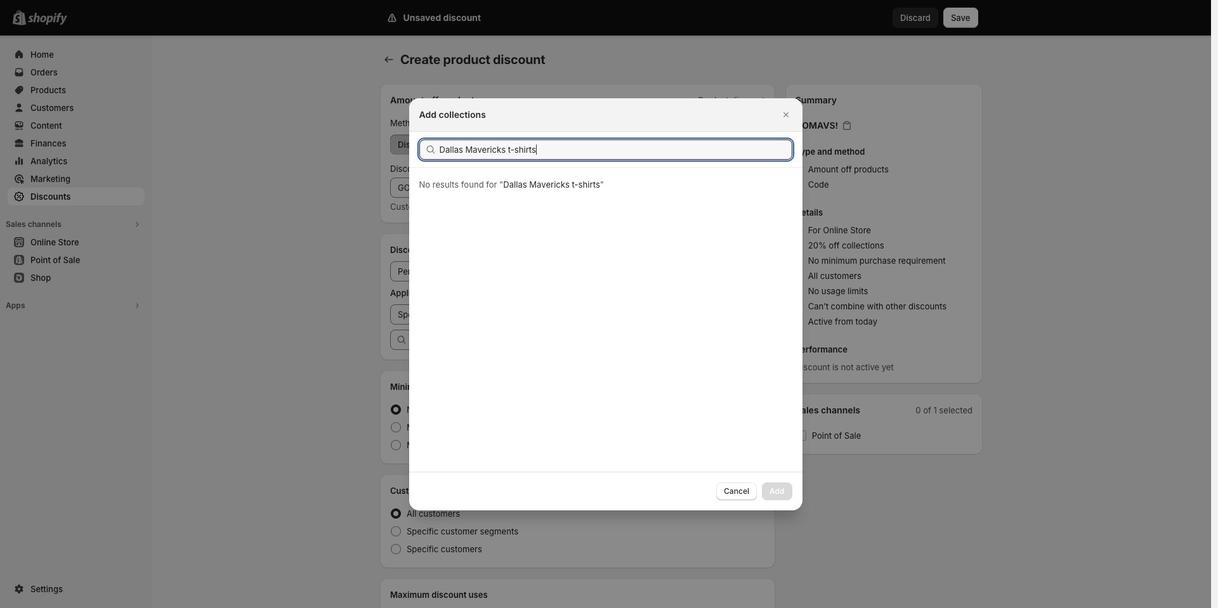 Task type: describe. For each thing, give the bounding box(es) containing it.
Search collections text field
[[440, 139, 792, 160]]



Task type: locate. For each thing, give the bounding box(es) containing it.
shopify image
[[28, 13, 67, 25]]

dialog
[[0, 98, 1212, 511]]



Task type: vqa. For each thing, say whether or not it's contained in the screenshot.
Shopify image
yes



